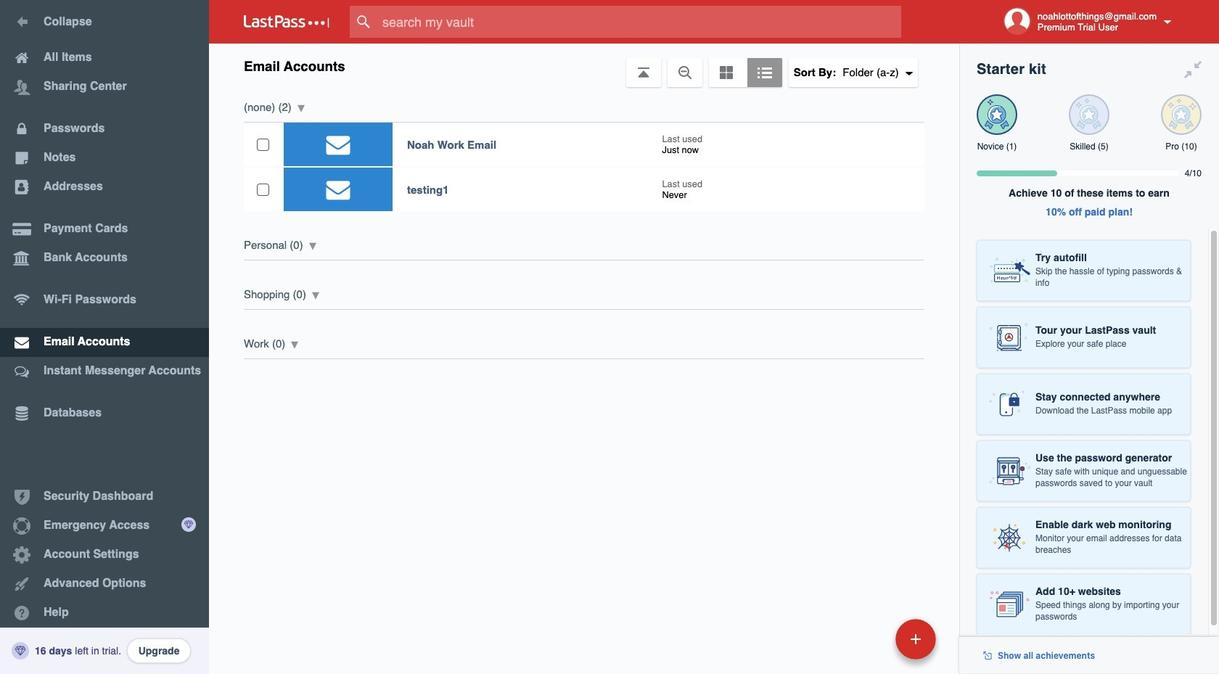 Task type: locate. For each thing, give the bounding box(es) containing it.
main navigation navigation
[[0, 0, 209, 674]]

lastpass image
[[244, 15, 329, 28]]

search my vault text field
[[350, 6, 930, 38]]

new item navigation
[[796, 615, 945, 674]]



Task type: describe. For each thing, give the bounding box(es) containing it.
vault options navigation
[[209, 44, 959, 87]]

Search search field
[[350, 6, 930, 38]]

new item element
[[796, 618, 941, 660]]



